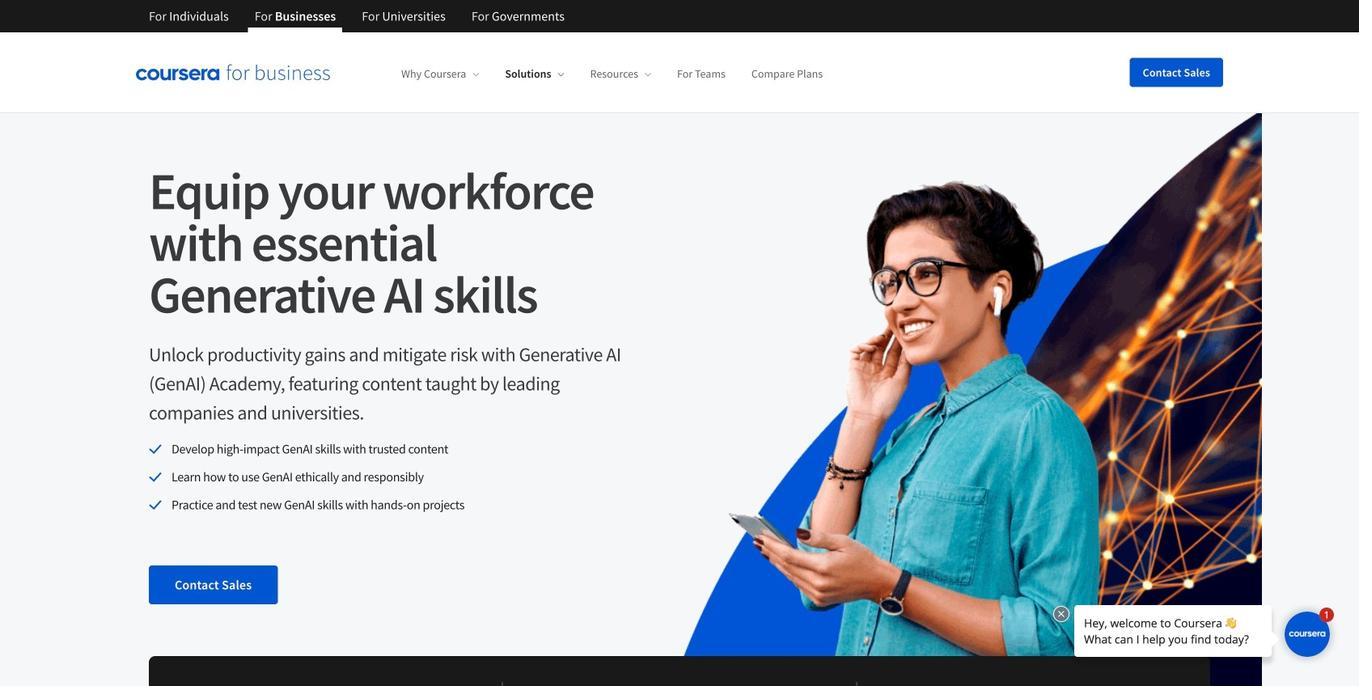 Task type: locate. For each thing, give the bounding box(es) containing it.
banner navigation
[[136, 0, 578, 32]]



Task type: vqa. For each thing, say whether or not it's contained in the screenshot.
Banner navigation
yes



Task type: describe. For each thing, give the bounding box(es) containing it.
coursera for business image
[[136, 64, 330, 81]]



